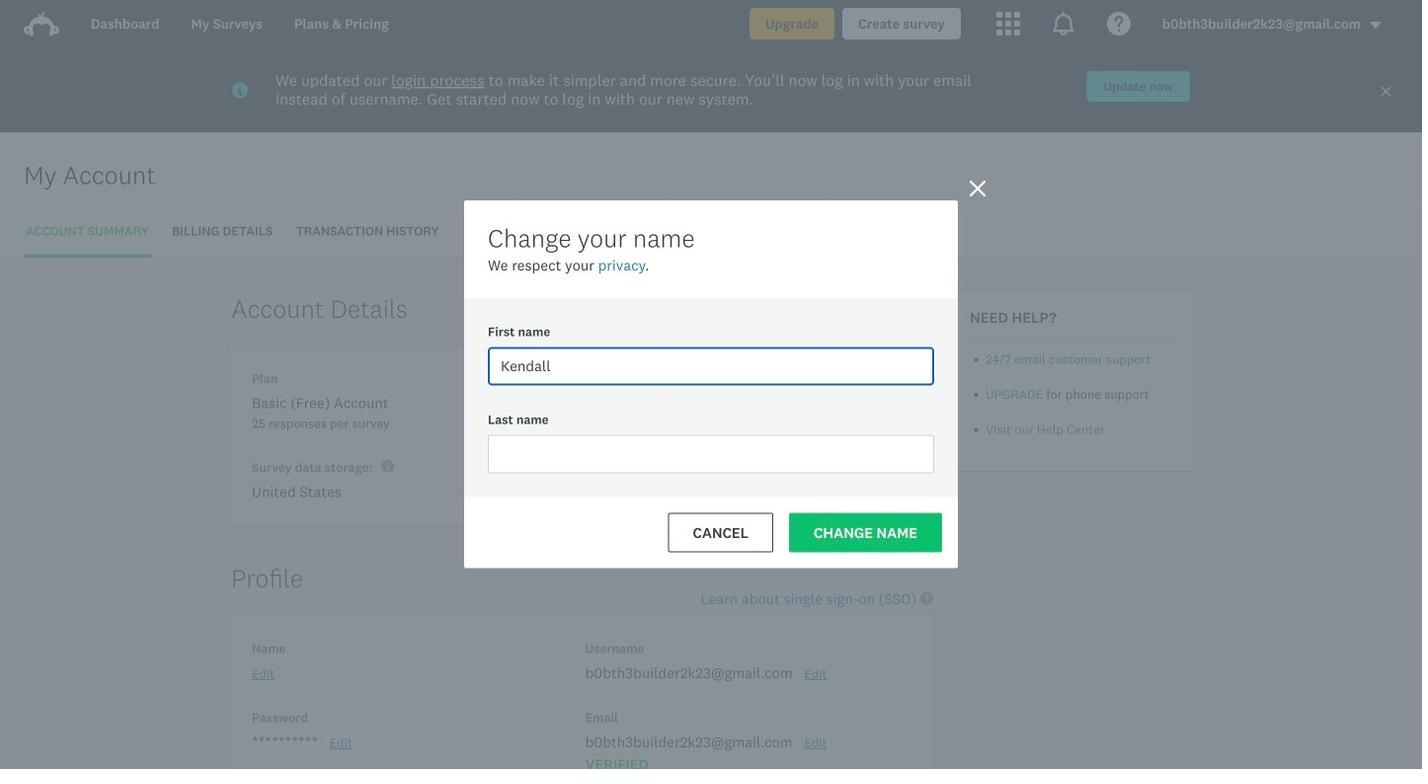 Task type: describe. For each thing, give the bounding box(es) containing it.
help icon image
[[1107, 12, 1131, 36]]

x image
[[1380, 85, 1393, 98]]

1 products icon image from the left
[[996, 12, 1020, 36]]



Task type: locate. For each thing, give the bounding box(es) containing it.
2 products icon image from the left
[[1052, 12, 1075, 36]]

products icon image
[[996, 12, 1020, 36], [1052, 12, 1075, 36]]

1 horizontal spatial products icon image
[[1052, 12, 1075, 36]]

None text field
[[488, 347, 934, 386]]

surveymonkey logo image
[[24, 12, 59, 37]]

None text field
[[488, 435, 934, 474]]

0 horizontal spatial products icon image
[[996, 12, 1020, 36]]



Task type: vqa. For each thing, say whether or not it's contained in the screenshot.
2nd Warning icon
no



